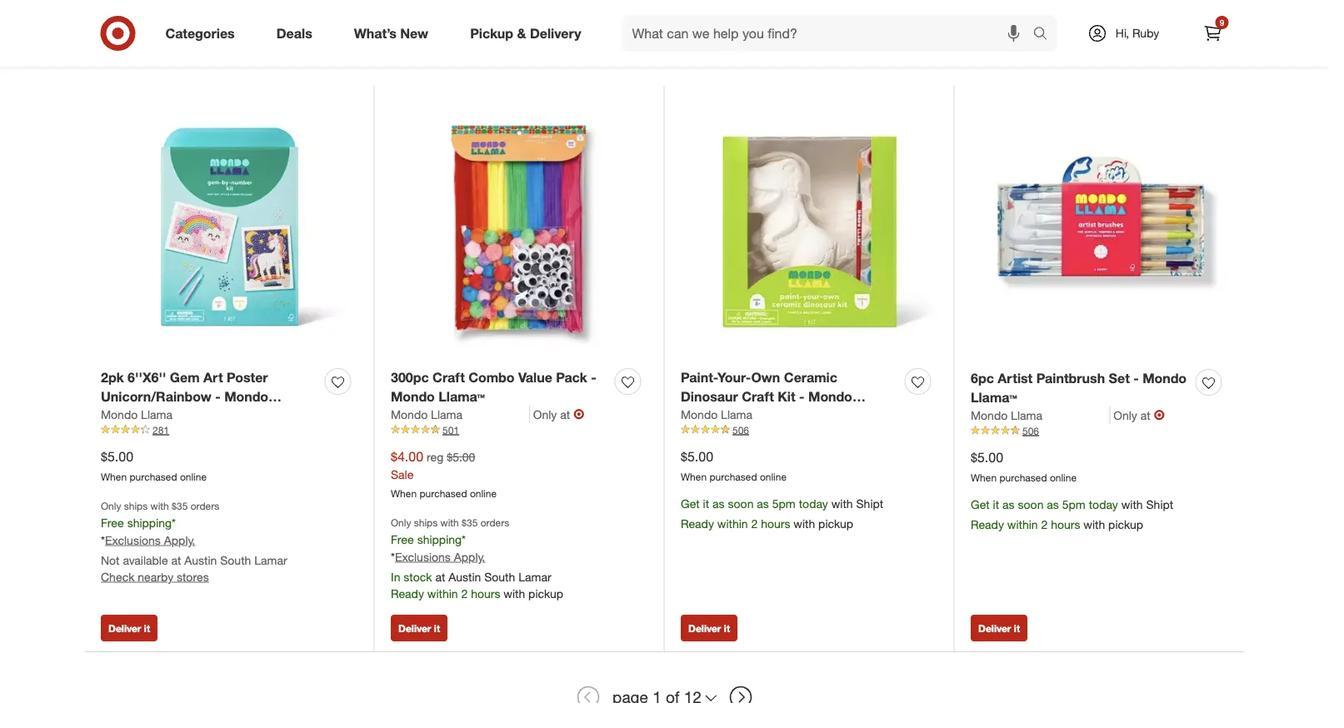 Task type: vqa. For each thing, say whether or not it's contained in the screenshot.
the left Free
yes



Task type: locate. For each thing, give the bounding box(es) containing it.
craft down own
[[742, 389, 774, 405]]

6pc artist paintbrush set - mondo llama™ link
[[971, 369, 1189, 408]]

0 horizontal spatial shipping
[[127, 516, 172, 530]]

1 horizontal spatial 2
[[751, 517, 758, 531]]

0 horizontal spatial 506
[[732, 424, 749, 437]]

- right pack
[[591, 370, 596, 386]]

exclusions up the stock
[[395, 550, 451, 564]]

lamar inside only ships with $35 orders free shipping * * exclusions apply. not available at austin south lamar check nearby stores
[[254, 553, 287, 568]]

deliver for llama™
[[398, 622, 431, 635]]

0 horizontal spatial south
[[220, 553, 251, 568]]

orders
[[191, 500, 219, 512], [481, 517, 509, 529]]

0 vertical spatial lamar
[[254, 553, 287, 568]]

purchased
[[130, 471, 177, 483], [709, 471, 757, 483], [999, 472, 1047, 484], [420, 488, 467, 500]]

0 vertical spatial exclusions
[[105, 533, 161, 548]]

llama™ inside 2pk 6''x6'' gem art poster unicorn/rainbow - mondo llama™
[[101, 408, 147, 424]]

at down pack
[[560, 408, 570, 422]]

deliver for mondo
[[108, 622, 141, 635]]

llama™ up "501"
[[439, 389, 485, 405]]

1 vertical spatial free
[[391, 532, 414, 547]]

0 vertical spatial $35
[[172, 500, 188, 512]]

0 horizontal spatial 5pm
[[772, 497, 796, 511]]

1 horizontal spatial apply.
[[454, 550, 485, 564]]

free up not
[[101, 516, 124, 530]]

mondo llama link down artist
[[971, 408, 1110, 424]]

2 horizontal spatial 2
[[1041, 517, 1048, 532]]

-
[[591, 370, 596, 386], [1133, 371, 1139, 387], [215, 389, 221, 405], [799, 389, 805, 405]]

0 horizontal spatial lamar
[[254, 553, 287, 568]]

1 horizontal spatial get it as soon as 5pm today with shipt ready within 2 hours with pickup
[[971, 497, 1173, 532]]

0 horizontal spatial $35
[[172, 500, 188, 512]]

1 horizontal spatial orders
[[481, 517, 509, 529]]

at down the 6pc artist paintbrush set - mondo llama™ link
[[1140, 408, 1150, 423]]

1 vertical spatial exclusions apply. link
[[395, 550, 485, 564]]

austin inside the only ships with $35 orders free shipping * * exclusions apply. in stock at  austin south lamar ready within 2 hours with pickup
[[448, 570, 481, 584]]

orders for mondo
[[191, 500, 219, 512]]

orders inside the only ships with $35 orders free shipping * * exclusions apply. in stock at  austin south lamar ready within 2 hours with pickup
[[481, 517, 509, 529]]

deliver it for -
[[688, 622, 730, 635]]

stock
[[404, 570, 432, 584]]

combo
[[468, 370, 515, 386]]

lamar inside the only ships with $35 orders free shipping * * exclusions apply. in stock at  austin south lamar ready within 2 hours with pickup
[[518, 570, 551, 584]]

$5.00 down unicorn/rainbow
[[101, 449, 133, 465]]

exclusions apply. link for 300pc craft combo value pack - mondo llama™
[[395, 550, 485, 564]]

online for llama™
[[1050, 472, 1077, 484]]

$35
[[172, 500, 188, 512], [462, 517, 478, 529]]

mondo llama down artist
[[971, 408, 1042, 423]]

south for mondo
[[220, 553, 251, 568]]

only at ¬ down pack
[[533, 407, 584, 423]]

exclusions inside only ships with $35 orders free shipping * * exclusions apply. not available at austin south lamar check nearby stores
[[105, 533, 161, 548]]

1 horizontal spatial 506 link
[[971, 424, 1228, 439]]

$35 up stores
[[172, 500, 188, 512]]

1 horizontal spatial 506
[[1022, 425, 1039, 438]]

at up stores
[[171, 553, 181, 568]]

within
[[717, 517, 748, 531], [1007, 517, 1038, 532], [427, 587, 458, 601]]

506
[[732, 424, 749, 437], [1022, 425, 1039, 438]]

1 horizontal spatial exclusions
[[395, 550, 451, 564]]

0 vertical spatial south
[[220, 553, 251, 568]]

¬ for 6pc artist paintbrush set - mondo llama™
[[1154, 408, 1165, 424]]

llama™ down unicorn/rainbow
[[101, 408, 147, 424]]

exclusions inside the only ships with $35 orders free shipping * * exclusions apply. in stock at  austin south lamar ready within 2 hours with pickup
[[395, 550, 451, 564]]

1 horizontal spatial ships
[[414, 517, 438, 529]]

shipping up available
[[127, 516, 172, 530]]

south for llama™
[[484, 570, 515, 584]]

1 horizontal spatial within
[[717, 517, 748, 531]]

¬
[[573, 407, 584, 423], [1154, 408, 1165, 424]]

exclusions
[[105, 533, 161, 548], [395, 550, 451, 564]]

1 horizontal spatial austin
[[448, 570, 481, 584]]

mondo
[[1143, 371, 1187, 387], [224, 389, 268, 405], [391, 389, 435, 405], [808, 389, 852, 405], [101, 408, 138, 422], [391, 408, 428, 422], [681, 408, 718, 422], [971, 408, 1008, 423]]

1 horizontal spatial free
[[391, 532, 414, 547]]

1 horizontal spatial pickup
[[818, 517, 853, 531]]

1 horizontal spatial shipt
[[1146, 497, 1173, 512]]

free inside the only ships with $35 orders free shipping * * exclusions apply. in stock at  austin south lamar ready within 2 hours with pickup
[[391, 532, 414, 547]]

it
[[703, 497, 709, 511], [993, 497, 999, 512], [144, 622, 150, 635], [434, 622, 440, 635], [724, 622, 730, 635], [1014, 622, 1020, 635]]

$5.00 right reg
[[447, 450, 475, 465]]

lamar
[[254, 553, 287, 568], [518, 570, 551, 584]]

* up not
[[101, 533, 105, 548]]

0 horizontal spatial free
[[101, 516, 124, 530]]

3 deliver it button from the left
[[681, 615, 738, 642]]

apply.
[[164, 533, 195, 548], [454, 550, 485, 564]]

shipping
[[127, 516, 172, 530], [417, 532, 462, 547]]

pack
[[556, 370, 587, 386]]

ruby
[[1132, 26, 1159, 40]]

what's
[[354, 25, 397, 41]]

0 vertical spatial exclusions apply. link
[[105, 533, 195, 548]]

ready
[[681, 517, 714, 531], [971, 517, 1004, 532], [391, 587, 424, 601]]

0 horizontal spatial within
[[427, 587, 458, 601]]

at inside only ships with $35 orders free shipping * * exclusions apply. not available at austin south lamar check nearby stores
[[171, 553, 181, 568]]

$35 down '$4.00 reg $5.00 sale when purchased online'
[[462, 517, 478, 529]]

2 horizontal spatial pickup
[[1108, 517, 1143, 532]]

0 horizontal spatial ready
[[391, 587, 424, 601]]

exclusions apply. link up available
[[105, 533, 195, 548]]

available
[[123, 553, 168, 568]]

- inside the 6pc artist paintbrush set - mondo llama™
[[1133, 371, 1139, 387]]

online
[[180, 471, 207, 483], [760, 471, 787, 483], [1050, 472, 1077, 484], [470, 488, 497, 500]]

get
[[681, 497, 700, 511], [971, 497, 990, 512]]

1 vertical spatial apply.
[[454, 550, 485, 564]]

300pc craft combo value pack - mondo llama™ image
[[391, 102, 647, 359], [391, 102, 647, 359]]

llama up "501"
[[431, 408, 462, 422]]

3 deliver it from the left
[[688, 622, 730, 635]]

free
[[101, 516, 124, 530], [391, 532, 414, 547]]

today
[[799, 497, 828, 511], [1089, 497, 1118, 512]]

austin for mondo
[[184, 553, 217, 568]]

281
[[152, 424, 169, 437]]

deliver
[[108, 622, 141, 635], [398, 622, 431, 635], [688, 622, 721, 635], [978, 622, 1011, 635]]

it for 300pc craft combo value pack - mondo llama™
[[434, 622, 440, 635]]

llama™ down 6pc
[[971, 390, 1017, 406]]

1 horizontal spatial hours
[[761, 517, 790, 531]]

purchased for 2pk 6''x6'' gem art poster unicorn/rainbow - mondo llama™
[[130, 471, 177, 483]]

austin up stores
[[184, 553, 217, 568]]

1 horizontal spatial $35
[[462, 517, 478, 529]]

within for paint-your-own ceramic dinosaur craft kit - mondo llama™
[[717, 517, 748, 531]]

2 deliver it from the left
[[398, 622, 440, 635]]

apply. inside only ships with $35 orders free shipping * * exclusions apply. not available at austin south lamar check nearby stores
[[164, 533, 195, 548]]

&
[[517, 25, 526, 41]]

mondo llama down unicorn/rainbow
[[101, 408, 172, 422]]

2 for kit
[[751, 517, 758, 531]]

search button
[[1025, 15, 1065, 55]]

$35 inside the only ships with $35 orders free shipping * * exclusions apply. in stock at  austin south lamar ready within 2 hours with pickup
[[462, 517, 478, 529]]

1 horizontal spatial $5.00 when purchased online
[[681, 449, 787, 483]]

1 vertical spatial craft
[[742, 389, 774, 405]]

5pm
[[772, 497, 796, 511], [1062, 497, 1086, 512]]

0 horizontal spatial today
[[799, 497, 828, 511]]

501 link
[[391, 423, 647, 438]]

free inside only ships with $35 orders free shipping * * exclusions apply. not available at austin south lamar check nearby stores
[[101, 516, 124, 530]]

paint-your-own ceramic dinosaur craft kit - mondo llama™ image
[[681, 102, 937, 359], [681, 102, 937, 359]]

hours inside the only ships with $35 orders free shipping * * exclusions apply. in stock at  austin south lamar ready within 2 hours with pickup
[[471, 587, 500, 601]]

pickup
[[470, 25, 513, 41]]

506 for kit
[[732, 424, 749, 437]]

south inside only ships with $35 orders free shipping * * exclusions apply. not available at austin south lamar check nearby stores
[[220, 553, 251, 568]]

delivery
[[530, 25, 581, 41]]

at
[[560, 408, 570, 422], [1140, 408, 1150, 423], [171, 553, 181, 568], [435, 570, 445, 584]]

ready for 6pc artist paintbrush set - mondo llama™
[[971, 517, 1004, 532]]

0 horizontal spatial get
[[681, 497, 700, 511]]

- down art
[[215, 389, 221, 405]]

ships inside the only ships with $35 orders free shipping * * exclusions apply. in stock at  austin south lamar ready within 2 hours with pickup
[[414, 517, 438, 529]]

only at ¬
[[533, 407, 584, 423], [1113, 408, 1165, 424]]

¬ for 300pc craft combo value pack - mondo llama™
[[573, 407, 584, 423]]

only down sale
[[391, 517, 411, 529]]

0 horizontal spatial 506 link
[[681, 423, 937, 438]]

exclusions apply. link
[[105, 533, 195, 548], [395, 550, 485, 564]]

0 horizontal spatial ships
[[124, 500, 148, 512]]

1 deliver it from the left
[[108, 622, 150, 635]]

deals link
[[262, 15, 333, 52]]

2 deliver it button from the left
[[391, 615, 448, 642]]

1 vertical spatial south
[[484, 570, 515, 584]]

austin inside only ships with $35 orders free shipping * * exclusions apply. not available at austin south lamar check nearby stores
[[184, 553, 217, 568]]

1 vertical spatial orders
[[481, 517, 509, 529]]

1 horizontal spatial craft
[[742, 389, 774, 405]]

at right the stock
[[435, 570, 445, 584]]

orders up stores
[[191, 500, 219, 512]]

shipping inside only ships with $35 orders free shipping * * exclusions apply. not available at austin south lamar check nearby stores
[[127, 516, 172, 530]]

stores
[[177, 570, 209, 584]]

0 horizontal spatial soon
[[728, 497, 754, 511]]

only up not
[[101, 500, 121, 512]]

only
[[533, 408, 557, 422], [1113, 408, 1137, 423], [101, 500, 121, 512], [391, 517, 411, 529]]

deliver it button for -
[[681, 615, 738, 642]]

llama down artist
[[1011, 408, 1042, 423]]

llama up 281
[[141, 408, 172, 422]]

ships inside only ships with $35 orders free shipping * * exclusions apply. not available at austin south lamar check nearby stores
[[124, 500, 148, 512]]

get for 6pc artist paintbrush set - mondo llama™
[[971, 497, 990, 512]]

0 vertical spatial austin
[[184, 553, 217, 568]]

craft right 300pc
[[433, 370, 465, 386]]

506 for llama™
[[1022, 425, 1039, 438]]

mondo inside 2pk 6''x6'' gem art poster unicorn/rainbow - mondo llama™
[[224, 389, 268, 405]]

0 horizontal spatial pickup
[[528, 587, 563, 601]]

1 vertical spatial austin
[[448, 570, 481, 584]]

1 horizontal spatial get
[[971, 497, 990, 512]]

0 horizontal spatial apply.
[[164, 533, 195, 548]]

ready for paint-your-own ceramic dinosaur craft kit - mondo llama™
[[681, 517, 714, 531]]

south inside the only ships with $35 orders free shipping * * exclusions apply. in stock at  austin south lamar ready within 2 hours with pickup
[[484, 570, 515, 584]]

0 vertical spatial ships
[[124, 500, 148, 512]]

1 vertical spatial $35
[[462, 517, 478, 529]]

0 vertical spatial free
[[101, 516, 124, 530]]

your-
[[717, 370, 751, 386]]

today for 6pc artist paintbrush set - mondo llama™
[[1089, 497, 1118, 512]]

2pk 6''x6'' gem art poster unicorn/rainbow - mondo llama™ image
[[101, 102, 357, 359], [101, 102, 357, 359]]

506 down artist
[[1022, 425, 1039, 438]]

mondo llama up "501"
[[391, 408, 462, 422]]

6pc
[[971, 371, 994, 387]]

mondo llama link
[[101, 407, 172, 423], [391, 407, 530, 423], [681, 407, 752, 423], [971, 408, 1110, 424]]

pickup for 6pc artist paintbrush set - mondo llama™
[[1108, 517, 1143, 532]]

deliver it for mondo
[[108, 622, 150, 635]]

0 horizontal spatial exclusions
[[105, 533, 161, 548]]

south
[[220, 553, 251, 568], [484, 570, 515, 584]]

$5.00
[[101, 449, 133, 465], [681, 449, 713, 465], [971, 450, 1003, 466], [447, 450, 475, 465]]

nearby
[[138, 570, 173, 584]]

506 link down the 6pc artist paintbrush set - mondo llama™ link
[[971, 424, 1228, 439]]

austin right the stock
[[448, 570, 481, 584]]

$5.00 for 6pc artist paintbrush set - mondo llama™
[[971, 450, 1003, 466]]

- inside 300pc craft combo value pack - mondo llama™
[[591, 370, 596, 386]]

$5.00 inside '$4.00 reg $5.00 sale when purchased online'
[[447, 450, 475, 465]]

when
[[101, 471, 127, 483], [681, 471, 707, 483], [971, 472, 997, 484], [391, 488, 417, 500]]

$5.00 when purchased online for llama™
[[101, 449, 207, 483]]

ships up available
[[124, 500, 148, 512]]

1 horizontal spatial exclusions apply. link
[[395, 550, 485, 564]]

0 horizontal spatial shipt
[[856, 497, 883, 511]]

ships down '$4.00 reg $5.00 sale when purchased online'
[[414, 517, 438, 529]]

1 horizontal spatial 5pm
[[1062, 497, 1086, 512]]

llama™ down dinosaur
[[681, 408, 727, 424]]

orders inside only ships with $35 orders free shipping * * exclusions apply. not available at austin south lamar check nearby stores
[[191, 500, 219, 512]]

deliver it button
[[101, 615, 158, 642], [391, 615, 448, 642], [681, 615, 738, 642], [971, 615, 1028, 642]]

$5.00 down dinosaur
[[681, 449, 713, 465]]

1 vertical spatial shipping
[[417, 532, 462, 547]]

ships for 300pc craft combo value pack - mondo llama™
[[414, 517, 438, 529]]

281 link
[[101, 423, 357, 438]]

1 horizontal spatial ¬
[[1154, 408, 1165, 424]]

2 horizontal spatial hours
[[1051, 517, 1080, 532]]

506 link
[[681, 423, 937, 438], [971, 424, 1228, 439]]

hours for llama™
[[1051, 517, 1080, 532]]

$35 for llama™
[[462, 517, 478, 529]]

- right the set
[[1133, 371, 1139, 387]]

orders down '$4.00 reg $5.00 sale when purchased online'
[[481, 517, 509, 529]]

free up "in"
[[391, 532, 414, 547]]

2 horizontal spatial ready
[[971, 517, 1004, 532]]

1 horizontal spatial today
[[1089, 497, 1118, 512]]

apply. for llama™
[[454, 550, 485, 564]]

1 horizontal spatial south
[[484, 570, 515, 584]]

506 link for set
[[971, 424, 1228, 439]]

only up 501 link
[[533, 408, 557, 422]]

unicorn/rainbow
[[101, 389, 211, 405]]

online for kit
[[760, 471, 787, 483]]

mondo llama
[[101, 408, 172, 422], [391, 408, 462, 422], [681, 408, 752, 422], [971, 408, 1042, 423]]

online for -
[[180, 471, 207, 483]]

exclusions apply. link up the stock
[[395, 550, 485, 564]]

get it as soon as 5pm today with shipt ready within 2 hours with pickup
[[681, 497, 883, 531], [971, 497, 1173, 532]]

llama™ inside the 6pc artist paintbrush set - mondo llama™
[[971, 390, 1017, 406]]

0 vertical spatial craft
[[433, 370, 465, 386]]

$35 inside only ships with $35 orders free shipping * * exclusions apply. not available at austin south lamar check nearby stores
[[172, 500, 188, 512]]

llama down dinosaur
[[721, 408, 752, 422]]

exclusions up available
[[105, 533, 161, 548]]

0 horizontal spatial hours
[[471, 587, 500, 601]]

value
[[518, 370, 552, 386]]

apply. inside the only ships with $35 orders free shipping * * exclusions apply. in stock at  austin south lamar ready within 2 hours with pickup
[[454, 550, 485, 564]]

$5.00 for paint-your-own ceramic dinosaur craft kit - mondo llama™
[[681, 449, 713, 465]]

purchased for 6pc artist paintbrush set - mondo llama™
[[999, 472, 1047, 484]]

llama™
[[439, 389, 485, 405], [971, 390, 1017, 406], [101, 408, 147, 424], [681, 408, 727, 424]]

506 down dinosaur
[[732, 424, 749, 437]]

$5.00 when purchased online
[[101, 449, 207, 483], [681, 449, 787, 483], [971, 450, 1077, 484]]

0 vertical spatial orders
[[191, 500, 219, 512]]

austin for llama™
[[448, 570, 481, 584]]

*
[[172, 516, 176, 530], [462, 532, 466, 547], [101, 533, 105, 548], [391, 550, 395, 564]]

0 horizontal spatial $5.00 when purchased online
[[101, 449, 207, 483]]

6pc artist paintbrush set - mondo llama™ image
[[971, 102, 1228, 360], [971, 102, 1228, 360]]

1 horizontal spatial soon
[[1018, 497, 1044, 512]]

1 horizontal spatial only at ¬
[[1113, 408, 1165, 424]]

5pm for llama™
[[1062, 497, 1086, 512]]

shipt
[[856, 497, 883, 511], [1146, 497, 1173, 512]]

- right kit
[[799, 389, 805, 405]]

$4.00
[[391, 449, 423, 465]]

1 horizontal spatial ready
[[681, 517, 714, 531]]

0 horizontal spatial ¬
[[573, 407, 584, 423]]

in
[[391, 570, 400, 584]]

only at ¬ down the set
[[1113, 408, 1165, 424]]

1 vertical spatial ships
[[414, 517, 438, 529]]

2 horizontal spatial within
[[1007, 517, 1038, 532]]

dinosaur
[[681, 389, 738, 405]]

0 horizontal spatial austin
[[184, 553, 217, 568]]

soon
[[728, 497, 754, 511], [1018, 497, 1044, 512]]

deliver it button for llama™
[[391, 615, 448, 642]]

0 vertical spatial shipping
[[127, 516, 172, 530]]

1 deliver it button from the left
[[101, 615, 158, 642]]

art
[[203, 370, 223, 386]]

hi,
[[1116, 26, 1129, 40]]

0 horizontal spatial 2
[[461, 587, 468, 601]]

when for 2pk 6''x6'' gem art poster unicorn/rainbow - mondo llama™
[[101, 471, 127, 483]]

mondo inside the 6pc artist paintbrush set - mondo llama™
[[1143, 371, 1187, 387]]

1 vertical spatial lamar
[[518, 570, 551, 584]]

1 deliver from the left
[[108, 622, 141, 635]]

within for 6pc artist paintbrush set - mondo llama™
[[1007, 517, 1038, 532]]

shipping up the stock
[[417, 532, 462, 547]]

at inside the only ships with $35 orders free shipping * * exclusions apply. in stock at  austin south lamar ready within 2 hours with pickup
[[435, 570, 445, 584]]

as
[[712, 497, 725, 511], [757, 497, 769, 511], [1002, 497, 1015, 512], [1047, 497, 1059, 512]]

2pk
[[101, 370, 124, 386]]

3 deliver from the left
[[688, 622, 721, 635]]

0 horizontal spatial only at ¬
[[533, 407, 584, 423]]

llama
[[141, 408, 172, 422], [431, 408, 462, 422], [721, 408, 752, 422], [1011, 408, 1042, 423]]

0 horizontal spatial exclusions apply. link
[[105, 533, 195, 548]]

0 horizontal spatial get it as soon as 5pm today with shipt ready within 2 hours with pickup
[[681, 497, 883, 531]]

$5.00 down 6pc
[[971, 450, 1003, 466]]

within inside the only ships with $35 orders free shipping * * exclusions apply. in stock at  austin south lamar ready within 2 hours with pickup
[[427, 587, 458, 601]]

0 horizontal spatial orders
[[191, 500, 219, 512]]

1 vertical spatial exclusions
[[395, 550, 451, 564]]

pickup inside the only ships with $35 orders free shipping * * exclusions apply. in stock at  austin south lamar ready within 2 hours with pickup
[[528, 587, 563, 601]]

get it as soon as 5pm today with shipt ready within 2 hours with pickup for llama™
[[971, 497, 1173, 532]]

shipping inside the only ships with $35 orders free shipping * * exclusions apply. in stock at  austin south lamar ready within 2 hours with pickup
[[417, 532, 462, 547]]

paintbrush
[[1036, 371, 1105, 387]]

1 horizontal spatial shipping
[[417, 532, 462, 547]]

2 horizontal spatial $5.00 when purchased online
[[971, 450, 1077, 484]]

0 vertical spatial apply.
[[164, 533, 195, 548]]

check
[[101, 570, 135, 584]]

4 deliver it from the left
[[978, 622, 1020, 635]]

0 horizontal spatial craft
[[433, 370, 465, 386]]

506 link down kit
[[681, 423, 937, 438]]

2 deliver from the left
[[398, 622, 431, 635]]

1 horizontal spatial lamar
[[518, 570, 551, 584]]



Task type: describe. For each thing, give the bounding box(es) containing it.
4 deliver it button from the left
[[971, 615, 1028, 642]]

shipping for 300pc craft combo value pack - mondo llama™
[[417, 532, 462, 547]]

ceramic
[[784, 370, 837, 386]]

* up "in"
[[391, 550, 395, 564]]

what's new
[[354, 25, 428, 41]]

deals
[[276, 25, 312, 41]]

$35 for mondo
[[172, 500, 188, 512]]

lamar for 300pc craft combo value pack - mondo llama™
[[518, 570, 551, 584]]

new
[[400, 25, 428, 41]]

5pm for kit
[[772, 497, 796, 511]]

only at ¬ for -
[[1113, 408, 1165, 424]]

purchased inside '$4.00 reg $5.00 sale when purchased online'
[[420, 488, 467, 500]]

orders for llama™
[[481, 517, 509, 529]]

gem
[[170, 370, 200, 386]]

categories
[[165, 25, 235, 41]]

get for paint-your-own ceramic dinosaur craft kit - mondo llama™
[[681, 497, 700, 511]]

llama™ inside paint-your-own ceramic dinosaur craft kit - mondo llama™
[[681, 408, 727, 424]]

free for 2pk 6''x6'' gem art poster unicorn/rainbow - mondo llama™
[[101, 516, 124, 530]]

deliver it for llama™
[[398, 622, 440, 635]]

pickup & delivery
[[470, 25, 581, 41]]

it for paint-your-own ceramic dinosaur craft kit - mondo llama™
[[724, 622, 730, 635]]

artist
[[998, 371, 1033, 387]]

shipt for 6pc artist paintbrush set - mondo llama™
[[1146, 497, 1173, 512]]

get it as soon as 5pm today with shipt ready within 2 hours with pickup for kit
[[681, 497, 883, 531]]

online inside '$4.00 reg $5.00 sale when purchased online'
[[470, 488, 497, 500]]

free for 300pc craft combo value pack - mondo llama™
[[391, 532, 414, 547]]

it for 2pk 6''x6'' gem art poster unicorn/rainbow - mondo llama™
[[144, 622, 150, 635]]

exclusions apply. link for 2pk 6''x6'' gem art poster unicorn/rainbow - mondo llama™
[[105, 533, 195, 548]]

today for paint-your-own ceramic dinosaur craft kit - mondo llama™
[[799, 497, 828, 511]]

2 inside the only ships with $35 orders free shipping * * exclusions apply. in stock at  austin south lamar ready within 2 hours with pickup
[[461, 587, 468, 601]]

check nearby stores button
[[101, 569, 209, 586]]

set
[[1109, 371, 1130, 387]]

What can we help you find? suggestions appear below search field
[[622, 15, 1037, 52]]

purchased for paint-your-own ceramic dinosaur craft kit - mondo llama™
[[709, 471, 757, 483]]

lamar for 2pk 6''x6'' gem art poster unicorn/rainbow - mondo llama™
[[254, 553, 287, 568]]

mondo inside paint-your-own ceramic dinosaur craft kit - mondo llama™
[[808, 389, 852, 405]]

reg
[[427, 450, 444, 465]]

own
[[751, 370, 780, 386]]

shipping for 2pk 6''x6'' gem art poster unicorn/rainbow - mondo llama™
[[127, 516, 172, 530]]

- inside 2pk 6''x6'' gem art poster unicorn/rainbow - mondo llama™
[[215, 389, 221, 405]]

mondo llama link down dinosaur
[[681, 407, 752, 423]]

search
[[1025, 27, 1065, 43]]

300pc craft combo value pack - mondo llama™
[[391, 370, 596, 405]]

it for 6pc artist paintbrush set - mondo llama™
[[1014, 622, 1020, 635]]

paint-your-own ceramic dinosaur craft kit - mondo llama™ link
[[681, 369, 898, 424]]

$4.00 reg $5.00 sale when purchased online
[[391, 449, 497, 500]]

only at ¬ for pack
[[533, 407, 584, 423]]

506 link for ceramic
[[681, 423, 937, 438]]

only inside the only ships with $35 orders free shipping * * exclusions apply. in stock at  austin south lamar ready within 2 hours with pickup
[[391, 517, 411, 529]]

- inside paint-your-own ceramic dinosaur craft kit - mondo llama™
[[799, 389, 805, 405]]

4 deliver from the left
[[978, 622, 1011, 635]]

sale
[[391, 468, 414, 482]]

soon for llama™
[[1018, 497, 1044, 512]]

pickup for paint-your-own ceramic dinosaur craft kit - mondo llama™
[[818, 517, 853, 531]]

deliver for -
[[688, 622, 721, 635]]

kit
[[778, 389, 795, 405]]

what's new link
[[340, 15, 449, 52]]

9
[[1220, 17, 1224, 27]]

mondo inside 300pc craft combo value pack - mondo llama™
[[391, 389, 435, 405]]

when for 6pc artist paintbrush set - mondo llama™
[[971, 472, 997, 484]]

6''x6''
[[128, 370, 166, 386]]

only ships with $35 orders free shipping * * exclusions apply. not available at austin south lamar check nearby stores
[[101, 500, 287, 584]]

craft inside paint-your-own ceramic dinosaur craft kit - mondo llama™
[[742, 389, 774, 405]]

mondo llama down dinosaur
[[681, 408, 752, 422]]

not
[[101, 553, 120, 568]]

when for paint-your-own ceramic dinosaur craft kit - mondo llama™
[[681, 471, 707, 483]]

2 for llama™
[[1041, 517, 1048, 532]]

paint-
[[681, 370, 717, 386]]

when inside '$4.00 reg $5.00 sale when purchased online'
[[391, 488, 417, 500]]

300pc
[[391, 370, 429, 386]]

pickup & delivery link
[[456, 15, 602, 52]]

exclusions for 2pk 6''x6'' gem art poster unicorn/rainbow - mondo llama™
[[105, 533, 161, 548]]

$5.00 for 2pk 6''x6'' gem art poster unicorn/rainbow - mondo llama™
[[101, 449, 133, 465]]

hi, ruby
[[1116, 26, 1159, 40]]

soon for kit
[[728, 497, 754, 511]]

only inside only ships with $35 orders free shipping * * exclusions apply. not available at austin south lamar check nearby stores
[[101, 500, 121, 512]]

2pk 6''x6'' gem art poster unicorn/rainbow - mondo llama™
[[101, 370, 268, 424]]

craft inside 300pc craft combo value pack - mondo llama™
[[433, 370, 465, 386]]

categories link
[[151, 15, 256, 52]]

ready inside the only ships with $35 orders free shipping * * exclusions apply. in stock at  austin south lamar ready within 2 hours with pickup
[[391, 587, 424, 601]]

apply. for mondo
[[164, 533, 195, 548]]

deliver it button for mondo
[[101, 615, 158, 642]]

* down '$4.00 reg $5.00 sale when purchased online'
[[462, 532, 466, 547]]

6pc artist paintbrush set - mondo llama™
[[971, 371, 1187, 406]]

with inside only ships with $35 orders free shipping * * exclusions apply. not available at austin south lamar check nearby stores
[[150, 500, 169, 512]]

only ships with $35 orders free shipping * * exclusions apply. in stock at  austin south lamar ready within 2 hours with pickup
[[391, 517, 563, 601]]

$5.00 when purchased online for mondo
[[681, 449, 787, 483]]

* up the nearby
[[172, 516, 176, 530]]

9 link
[[1194, 15, 1231, 52]]

ships for 2pk 6''x6'' gem art poster unicorn/rainbow - mondo llama™
[[124, 500, 148, 512]]

hours for kit
[[761, 517, 790, 531]]

llama™ inside 300pc craft combo value pack - mondo llama™
[[439, 389, 485, 405]]

only down the set
[[1113, 408, 1137, 423]]

exclusions for 300pc craft combo value pack - mondo llama™
[[395, 550, 451, 564]]

shipt for paint-your-own ceramic dinosaur craft kit - mondo llama™
[[856, 497, 883, 511]]

paint-your-own ceramic dinosaur craft kit - mondo llama™
[[681, 370, 852, 424]]

mondo llama link up "501"
[[391, 407, 530, 423]]

poster
[[227, 370, 268, 386]]

2pk 6''x6'' gem art poster unicorn/rainbow - mondo llama™ link
[[101, 369, 318, 424]]

300pc craft combo value pack - mondo llama™ link
[[391, 369, 608, 407]]

mondo llama link down unicorn/rainbow
[[101, 407, 172, 423]]

501
[[442, 424, 459, 437]]



